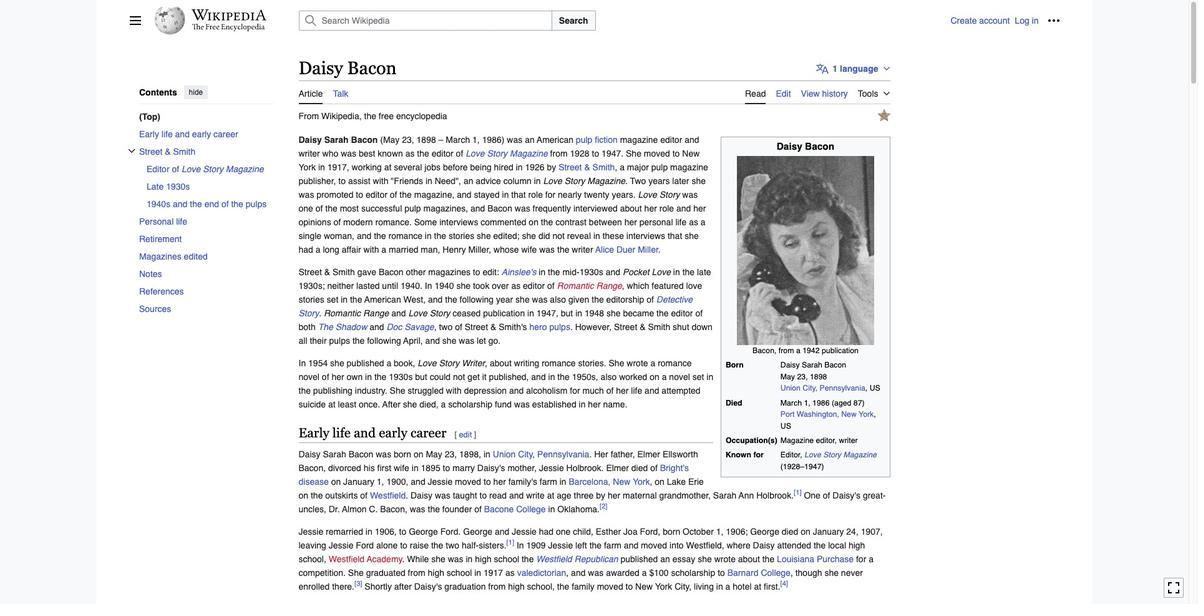 Task type: describe. For each thing, give the bounding box(es) containing it.
1 george from the left
[[409, 527, 438, 537]]

editor
[[146, 164, 169, 174]]

established
[[532, 399, 577, 409]]

not inside ", about writing romance stories.  she wrote a romance novel of her own in the 1930s but could not get it published, and in the 1950s, also worked on a novel set in the publishing industry.  she struggled with depression and alcoholism for much of her life and attempted suicide at least once.  after she died, a scholarship fund was established in her name."
[[453, 372, 465, 382]]

1907,
[[861, 527, 883, 537]]

was down later
[[682, 190, 698, 200]]

the down 1940
[[445, 294, 457, 304]]

log in and more options image
[[1048, 14, 1060, 27]]

wife inside . her father, elmer ellsworth bacon, divorced his first wife in 1895 to marry daisy's mother, jessie holbrook.  elmer died of
[[394, 463, 409, 473]]

oklahoma.
[[558, 504, 600, 514]]

0 horizontal spatial street & smith link
[[139, 143, 274, 160]]

and up alcoholism
[[531, 372, 546, 382]]

0 horizontal spatial city,
[[518, 449, 535, 459]]

one inside jessie remarried in 1906, to george ford.  george and jessie had one child, esther joa ford, born october 1, 1906; george died on january 24, 1907, leaving jessie ford alone to raise the two half-sisters.
[[556, 527, 571, 537]]

a left $100
[[642, 568, 647, 578]]

and up doc
[[391, 308, 406, 318]]

0 horizontal spatial may
[[426, 449, 442, 459]]

barcelona, new york link
[[569, 477, 650, 487]]

[1] inside westfield .  daisy was taught to read and write at age three by her maternal grandmother, sarah ann holbrook. [1]
[[794, 488, 802, 497]]

0 horizontal spatial early
[[192, 129, 211, 139]]

with inside , a major pulp magazine publisher, to assist with "friends in need", an advice column in
[[373, 176, 389, 186]]

the free encyclopedia image
[[192, 24, 265, 32]]

1940s
[[146, 199, 170, 209]]

hide button
[[184, 85, 208, 99]]

love inside editor, love story magazine (1928–1947)
[[805, 451, 821, 460]]

being
[[470, 162, 492, 172]]

(may
[[380, 135, 400, 145]]

personal tools navigation
[[951, 11, 1064, 31]]

, for on
[[650, 477, 653, 487]]

1 horizontal spatial [1] link
[[794, 488, 802, 497]]

left
[[576, 540, 587, 550]]

was up commented
[[515, 203, 530, 213]]

write
[[526, 490, 545, 500]]

a down became
[[651, 358, 656, 368]]

1 horizontal spatial romance
[[542, 358, 576, 368]]

disease
[[299, 477, 329, 487]]

1 horizontal spatial union city, pennsylvania link
[[781, 384, 866, 393]]

get
[[468, 372, 480, 382]]

bacon, from a 1942 publication
[[753, 346, 859, 355]]

career inside daisy bacon element
[[411, 425, 447, 440]]

and inside the .  two years later she was promoted to editor of the magazine, and stayed in that role for nearly twenty years.
[[457, 190, 472, 200]]

in inside jessie remarried in 1906, to george ford.  george and jessie had one child, esther joa ford, born october 1, 1906; george died on january 24, 1907, leaving jessie ford alone to raise the two half-sisters.
[[366, 527, 373, 537]]

she up after
[[390, 386, 405, 396]]

0 horizontal spatial elmer
[[606, 463, 629, 473]]

about inside ", about writing romance stories.  she wrote a romance novel of her own in the 1930s but could not get it published, and in the 1950s, also worked on a novel set in the publishing industry.  she struggled with depression and alcoholism for much of her life and attempted suicide at least once.  after she died, a scholarship fund was established in her name."
[[490, 358, 512, 368]]

working
[[352, 162, 382, 172]]

she inside , which featured love stories set in the american west, and the following year she was also given the editorship of
[[516, 294, 530, 304]]

on up outskirts
[[331, 477, 341, 487]]

1 vertical spatial 1930s
[[580, 267, 603, 277]]

[3] link
[[355, 579, 362, 588]]

0 vertical spatial march
[[446, 135, 470, 145]]

& up 'go.'
[[491, 322, 496, 332]]

the inside ceased publication in 1947, but in 1948 she became the editor of both
[[657, 308, 669, 318]]

high inside "in 1909 jessie left the farm and moved into westfield, where daisy attended the local high school,"
[[849, 540, 865, 550]]

a white woman with a curled hairstyle, holding a telephone image
[[737, 156, 875, 345]]

1 vertical spatial love story magazine
[[543, 176, 626, 186]]

while
[[407, 554, 429, 564]]

but inside ceased publication in 1947, but in 1948 she became the editor of both
[[561, 308, 573, 318]]

both
[[299, 322, 316, 332]]

on inside 'was one of the most successful pulp magazines, and bacon was frequently interviewed about her role and her opinions of modern romance.  some interviews commented on the contrast between her personal life as a single woman, and the romance in the stories she edited; she did not reveal in these interviews that she had a long affair with a married man, henry miller, whose wife was the writer'
[[529, 217, 539, 227]]

new up maternal
[[613, 477, 631, 487]]

0 vertical spatial born
[[394, 449, 411, 459]]

role inside 'was one of the most successful pulp magazines, and bacon was frequently interviewed about her role and her opinions of modern romance.  some interviews commented on the contrast between her personal life as a single woman, and the romance in the stories she edited; she did not reveal in these interviews that she had a long affair with a married man, henry miller, whose wife was the writer'
[[660, 203, 674, 213]]

she inside ", about writing romance stories.  she wrote a romance novel of her own in the 1930s but could not get it published, and in the 1950s, also worked on a novel set in the publishing industry.  she struggled with depression and alcoholism for much of her life and attempted suicide at least once.  after she died, a scholarship fund was established in her name."
[[403, 399, 417, 409]]

in up column
[[516, 162, 523, 172]]

tools
[[858, 88, 879, 98]]

school, inside "in 1909 jessie left the farm and moved into westfield, where daisy attended the local high school,"
[[299, 554, 326, 564]]

known
[[378, 148, 403, 158]]

father,
[[611, 449, 635, 459]]

daisy's inside the '[3] shortly after daisy's graduation from high school, the family moved to new york city, living in a hotel at first. [4]'
[[414, 581, 442, 591]]

1 horizontal spatial street & smith link
[[559, 162, 615, 172]]

notes link
[[139, 265, 274, 282]]

0 vertical spatial elmer
[[638, 449, 660, 459]]

to inside the '[3] shortly after daisy's graduation from high school, the family moved to new york city, living in a hotel at first. [4]'
[[626, 581, 633, 591]]

of down ceased
[[455, 322, 462, 332]]

. inside westfield .  daisy was taught to read and write at age three by her maternal grandmother, sarah ann holbrook. [1]
[[406, 490, 408, 500]]

two inside jessie remarried in 1906, to george ford.  george and jessie had one child, esther joa ford, born october 1, 1906; george died on january 24, 1907, leaving jessie ford alone to raise the two half-sisters.
[[446, 540, 459, 550]]

and down 1895
[[411, 477, 426, 487]]

of up opinions
[[316, 203, 323, 213]]

a left book,
[[387, 358, 392, 368]]

1898 for march
[[417, 135, 436, 145]]

on up 1895
[[414, 449, 424, 459]]

[
[[455, 430, 457, 439]]

enrolled
[[299, 581, 330, 591]]

was up first
[[376, 449, 391, 459]]

pulp fiction link
[[576, 135, 618, 145]]

3 george from the left
[[750, 527, 780, 537]]

valedictorian
[[517, 568, 566, 578]]

ainslee's link
[[502, 267, 536, 277]]

0 horizontal spatial early life and early career
[[139, 129, 238, 139]]

writer for magazine editor and writer who was best known as the editor of
[[299, 148, 320, 158]]

the up "suicide"
[[299, 386, 311, 396]]

wikipedia,
[[322, 111, 362, 121]]

in up the alice
[[594, 231, 600, 241]]

on left lake
[[655, 477, 665, 487]]

1 horizontal spatial scholarship
[[671, 568, 716, 578]]

barcelona,
[[569, 477, 611, 487]]

a inside , a major pulp magazine publisher, to assist with "friends in need", an advice column in
[[620, 162, 625, 172]]

in up publisher, on the left of page
[[318, 162, 325, 172]]

the inside in the late 1930s; neither lasted until 1940.  in 1940 she took over as editor of
[[683, 267, 695, 277]]

as inside for a competition.  she graduated from high school in 1917 as
[[506, 568, 515, 578]]

and down once.
[[354, 425, 376, 440]]

school inside for a competition.  she graduated from high school in 1917 as
[[447, 568, 472, 578]]

city, inside daisy sarah bacon may 23, 1898 union city, pennsylvania , us
[[803, 384, 818, 393]]

create account log in
[[951, 16, 1039, 26]]

1 vertical spatial union city, pennsylvania link
[[493, 449, 590, 459]]

awarded
[[606, 568, 640, 578]]

scholarship inside ", about writing romance stories.  she wrote a romance novel of her own in the 1930s but could not get it published, and in the 1950s, also worked on a novel set in the publishing industry.  she struggled with depression and alcoholism for much of her life and attempted suicide at least once.  after she died, a scholarship fund was established in her name."
[[448, 399, 493, 409]]

alone
[[376, 540, 398, 550]]

school, inside the '[3] shortly after daisy's graduation from high school, the family moved to new york city, living in a hotel at first. [4]'
[[527, 581, 555, 591]]

1900,
[[387, 477, 409, 487]]

a left married
[[382, 244, 386, 254]]

story down the 1986)
[[487, 148, 508, 158]]

1 horizontal spatial an
[[525, 135, 535, 145]]

love up being
[[466, 148, 485, 158]]

to left barnard
[[718, 568, 725, 578]]

for inside ", about writing romance stories.  she wrote a romance novel of her own in the 1930s but could not get it published, and in the 1950s, also worked on a novel set in the publishing industry.  she struggled with depression and alcoholism for much of her life and attempted suicide at least once.  after she died, a scholarship fund was established in her name."
[[570, 386, 580, 396]]

sarah inside westfield .  daisy was taught to read and write at age three by her maternal grandmother, sarah ann holbrook. [1]
[[713, 490, 737, 500]]

of inside the .  two years later she was promoted to editor of the magazine, and stayed in that role for nearly twenty years.
[[390, 190, 397, 200]]

pocket
[[623, 267, 650, 277]]

into
[[670, 540, 684, 550]]

a left long on the top
[[316, 244, 321, 254]]

at inside the '[3] shortly after daisy's graduation from high school, the family moved to new york city, living in a hotel at first. [4]'
[[754, 581, 762, 591]]

and down (top) link
[[175, 129, 189, 139]]

in up hero
[[528, 308, 534, 318]]

street up editor
[[139, 146, 162, 156]]

and inside jessie remarried in 1906, to george ford.  george and jessie had one child, esther joa ford, born october 1, 1906; george died on january 24, 1907, leaving jessie ford alone to raise the two half-sisters.
[[495, 527, 510, 537]]

duer
[[617, 244, 636, 254]]

in down given
[[576, 308, 582, 318]]

0 vertical spatial range
[[596, 281, 622, 291]]

stories inside 'was one of the most successful pulp magazines, and bacon was frequently interviewed about her role and her opinions of modern romance.  some interviews commented on the contrast between her personal life as a single woman, and the romance in the stories she edited; she did not reveal in these interviews that she had a long affair with a married man, henry miller, whose wife was the writer'
[[449, 231, 475, 241]]

sarah for daisy sarah bacon (may 23, 1898 – march 1, 1986) was an american pulp fiction
[[324, 135, 349, 145]]

1906,
[[375, 527, 397, 537]]

and down later
[[677, 203, 691, 213]]

love up late 1930s link
[[181, 164, 200, 174]]

in right 1898,
[[484, 449, 491, 459]]

editorship
[[607, 294, 644, 304]]

1950s,
[[572, 372, 598, 382]]

and inside "in 1909 jessie left the farm and moved into westfield, where daisy attended the local high school,"
[[624, 540, 639, 550]]

january inside jessie remarried in 1906, to george ford.  george and jessie had one child, esther joa ford, born october 1, 1906; george died on january 24, 1907, leaving jessie ford alone to raise the two half-sisters.
[[813, 527, 844, 537]]

0 vertical spatial daisy bacon
[[299, 58, 397, 78]]

in down half-
[[466, 554, 473, 564]]

1940s and the end of the pulps link
[[146, 195, 274, 212]]

of up publishing
[[322, 372, 329, 382]]

louisiana
[[777, 554, 815, 564]]

editor inside the .  two years later she was promoted to editor of the magazine, and stayed in that role for nearly twenty years.
[[366, 190, 388, 200]]

until
[[382, 281, 398, 291]]

read
[[489, 490, 507, 500]]

long
[[323, 244, 340, 254]]

, a major pulp magazine publisher, to assist with "friends in need", an advice column in
[[299, 162, 708, 186]]

. up the
[[319, 308, 322, 318]]

edit link
[[776, 81, 791, 103]]

to down the pulp fiction link
[[592, 148, 599, 158]]

street & smith inside daisy bacon element
[[559, 162, 615, 172]]

the left free
[[364, 111, 376, 121]]

the inside .  however, street & smith shut down all their pulps the following april, and she was let go.
[[353, 336, 365, 346]]

& up neither
[[324, 267, 330, 277]]

editor,
[[781, 451, 803, 460]]

pennsylvania inside daisy sarah bacon may 23, 1898 union city, pennsylvania , us
[[820, 384, 866, 393]]

story up late 1930s link
[[203, 164, 223, 174]]

love up nearly
[[543, 176, 562, 186]]

0 vertical spatial pulp
[[576, 135, 593, 145]]

0 vertical spatial early
[[139, 129, 159, 139]]

daisy bacon main content
[[294, 56, 1060, 604]]

as inside in the late 1930s; neither lasted until 1940.  in 1940 she took over as editor of
[[511, 281, 521, 291]]

Search Wikipedia search field
[[299, 11, 552, 31]]

in right ainslee's link
[[539, 267, 546, 277]]

magazine inside editor, love story magazine (1928–1947)
[[844, 451, 877, 460]]

0 vertical spatial love story magazine link
[[466, 148, 548, 158]]

a left 1942
[[796, 346, 801, 355]]

at inside ", about writing romance stories.  she wrote a romance novel of her own in the 1930s but could not get it published, and in the 1950s, also worked on a novel set in the publishing industry.  she struggled with depression and alcoholism for much of her life and attempted suicide at least once.  after she died, a scholarship fund was established in her name."
[[328, 399, 336, 409]]

2 vertical spatial 23,
[[445, 449, 457, 459]]

a up the attempted
[[662, 372, 667, 382]]

in inside . her father, elmer ellsworth bacon, divorced his first wife in 1895 to marry daisy's mother, jessie holbrook.  elmer died of
[[412, 463, 419, 473]]

after
[[394, 581, 412, 591]]

in up alcoholism
[[548, 372, 555, 382]]

retirement
[[139, 234, 182, 244]]

following inside , which featured love stories set in the american west, and the following year she was also given the editorship of
[[460, 294, 494, 304]]

for inside for a competition.  she graduated from high school in 1917 as
[[856, 554, 867, 564]]

1 horizontal spatial wrote
[[715, 554, 736, 564]]

founder
[[442, 504, 472, 514]]

edit
[[776, 88, 791, 98]]

and down worked
[[645, 386, 659, 396]]

from left 1942
[[779, 346, 794, 355]]

attempted
[[662, 386, 701, 396]]

twenty
[[584, 190, 610, 200]]

bacon inside 'was one of the most successful pulp magazines, and bacon was frequently interviewed about her role and her opinions of modern romance.  some interviews commented on the contrast between her personal life as a single woman, and the romance in the stories she edited; she did not reveal in these interviews that she had a long affair with a married man, henry miller, whose wife was the writer'
[[488, 203, 512, 213]]

new down (aged 87)
[[842, 410, 857, 419]]

1, left 1986
[[804, 399, 811, 407]]

1917,
[[328, 162, 349, 172]]

in down 1926
[[534, 176, 541, 186]]

a right died,
[[441, 399, 446, 409]]

daisy down edit
[[777, 141, 803, 152]]

the left 1950s,
[[558, 372, 570, 382]]

several
[[394, 162, 422, 172]]

1 horizontal spatial interviews
[[627, 231, 665, 241]]

1 vertical spatial [1]
[[507, 538, 514, 547]]

age
[[557, 490, 572, 500]]

. inside . her father, elmer ellsworth bacon, divorced his first wife in 1895 to marry daisy's mother, jessie holbrook.  elmer died of
[[590, 449, 592, 459]]

family
[[572, 581, 595, 591]]

westfield academy link
[[329, 554, 403, 564]]

bacon up his
[[349, 449, 373, 459]]

sarah for daisy sarah bacon may 23, 1898 union city, pennsylvania , us
[[802, 361, 823, 370]]

was inside the .  two years later she was promoted to editor of the magazine, and stayed in that role for nearly twenty years.
[[299, 190, 314, 200]]

barnard college link
[[728, 568, 791, 578]]

college inside bacone college in oklahoma. [2]
[[516, 504, 546, 514]]

talk
[[333, 88, 349, 98]]

wife inside 'was one of the most successful pulp magazines, and bacon was frequently interviewed about her role and her opinions of modern romance.  some interviews commented on the contrast between her personal life as a single woman, and the romance in the stories she edited; she did not reveal in these interviews that she had a long affair with a married man, henry miller, whose wife was the writer'
[[521, 244, 537, 254]]

publishing
[[313, 386, 353, 396]]

history
[[822, 88, 848, 98]]

american inside , which featured love stories set in the american west, and the following year she was also given the editorship of
[[365, 294, 401, 304]]

washington,
[[797, 410, 839, 419]]

of right editor
[[172, 164, 179, 174]]

she left 'did'
[[522, 231, 536, 241]]

new inside from 1928 to 1947.  she moved to new york in 1917, working at several jobs before being hired in 1926 by
[[682, 148, 700, 158]]

bacon up the until
[[379, 267, 404, 277]]

a inside the '[3] shortly after daisy's graduation from high school, the family moved to new york city, living in a hotel at first. [4]'
[[726, 581, 731, 591]]

writer for occupation(s) magazine editor, writer
[[839, 436, 858, 445]]

0 vertical spatial street & smith
[[139, 146, 195, 156]]

and down westfield republican link
[[571, 568, 586, 578]]

0 vertical spatial bacon,
[[753, 346, 777, 355]]

story up the shadow and doc savage , two of street & smith's hero pulps
[[430, 308, 450, 318]]

us inside , us
[[781, 422, 791, 430]]

bacon down view history
[[805, 141, 835, 152]]

& up editor
[[165, 146, 170, 156]]

magazine inside , a major pulp magazine publisher, to assist with "friends in need", an advice column in
[[670, 162, 708, 172]]

she inside for a competition.  she graduated from high school in 1917 as
[[348, 568, 364, 578]]

magazine up editor,
[[781, 436, 814, 445]]

raise
[[410, 540, 429, 550]]

also inside , which featured love stories set in the american west, and the following year she was also given the editorship of
[[550, 294, 566, 304]]

died
[[726, 399, 743, 407]]

0 horizontal spatial pulps
[[246, 199, 266, 209]]

romance inside 'was one of the most successful pulp magazines, and bacon was frequently interviewed about her role and her opinions of modern romance.  some interviews commented on the contrast between her personal life as a single woman, and the romance in the stories she edited; she did not reveal in these interviews that she had a long affair with a married man, henry miller, whose wife was the writer'
[[389, 231, 423, 241]]

article link
[[299, 81, 323, 104]]

2 horizontal spatial westfield
[[536, 554, 572, 564]]

editor inside in the late 1930s; neither lasted until 1940.  in 1940 she took over as editor of
[[523, 281, 545, 291]]

on up uncles, at the left bottom
[[299, 490, 308, 500]]

who
[[322, 148, 339, 158]]

graduated
[[366, 568, 406, 578]]

book,
[[394, 358, 415, 368]]

to inside . her father, elmer ellsworth bacon, divorced his first wife in 1895 to marry daisy's mother, jessie holbrook.  elmer died of
[[443, 463, 450, 473]]

ceased
[[453, 308, 481, 318]]

1 vertical spatial college
[[761, 568, 791, 578]]

1, down first
[[377, 477, 384, 487]]

an inside , a major pulp magazine publisher, to assist with "friends in need", an advice column in
[[464, 176, 473, 186]]

daisy's inside . her father, elmer ellsworth bacon, divorced his first wife in 1895 to marry daisy's mother, jessie holbrook.  elmer died of
[[477, 463, 505, 473]]

born inside jessie remarried in 1906, to george ford.  george and jessie had one child, esther joa ford, born october 1, 1906; george died on january 24, 1907, leaving jessie ford alone to raise the two half-sisters.
[[663, 527, 681, 537]]

smith up neither
[[333, 267, 355, 277]]

one
[[804, 490, 821, 500]]

the down romance.
[[374, 231, 386, 241]]

1942
[[803, 346, 820, 355]]

life inside 'was one of the most successful pulp magazines, and bacon was frequently interviewed about her role and her opinions of modern romance.  some interviews commented on the contrast between her personal life as a single woman, and the romance in the stories she edited; she did not reveal in these interviews that she had a long affair with a married man, henry miller, whose wife was the writer'
[[676, 217, 687, 227]]

the left mid-
[[548, 267, 560, 277]]

and down stayed
[[471, 203, 485, 213]]

in inside the .  two years later she was promoted to editor of the magazine, and stayed in that role for nearly twenty years.
[[502, 190, 509, 200]]

daisy down from
[[299, 135, 322, 145]]

1 language
[[833, 64, 879, 74]]

in for in 1909 jessie left the farm and moved into westfield, where daisy attended the local high school,
[[517, 540, 524, 550]]

was right the 1986)
[[507, 135, 523, 145]]

0 horizontal spatial career
[[213, 129, 238, 139]]

struggled
[[408, 386, 444, 396]]

0 horizontal spatial range
[[363, 308, 389, 318]]

leaving
[[299, 540, 326, 550]]

love
[[686, 281, 702, 291]]

1 vertical spatial union
[[493, 449, 516, 459]]

and down the . romantic range and love story
[[370, 322, 384, 332]]

life right personal in the top left of the page
[[176, 216, 187, 226]]

1 vertical spatial pulps
[[550, 322, 570, 332]]

she up late
[[685, 231, 699, 241]]

in inside , which featured love stories set in the american west, and the following year she was also given the editorship of
[[341, 294, 348, 304]]

barnard
[[728, 568, 759, 578]]

personal
[[640, 217, 673, 227]]

0 vertical spatial school
[[494, 554, 519, 564]]

was inside .  however, street & smith shut down all their pulps the following april, and she was let go.
[[459, 336, 475, 346]]

at inside westfield .  daisy was taught to read and write at age three by her maternal grandmother, sarah ann holbrook. [1]
[[547, 490, 555, 500]]

editor inside ceased publication in 1947, but in 1948 she became the editor of both
[[671, 308, 693, 318]]

0 horizontal spatial january
[[343, 477, 374, 487]]

savage
[[405, 322, 434, 332]]

0 vertical spatial two
[[439, 322, 453, 332]]

of up woman,
[[334, 217, 341, 227]]

in inside in the late 1930s; neither lasted until 1940.  in 1940 she took over as editor of
[[425, 281, 432, 291]]

0 vertical spatial love story magazine
[[466, 148, 548, 158]]

and down late 1930s
[[173, 199, 187, 209]]

new inside the '[3] shortly after daisy's graduation from high school, the family moved to new york city, living in a hotel at first. [4]'
[[636, 581, 653, 591]]

moved inside "in 1909 jessie left the farm and moved into westfield, where daisy attended the local high school,"
[[641, 540, 667, 550]]

westfield,
[[686, 540, 725, 550]]

in 1909 jessie left the farm and moved into westfield, where daisy attended the local high school,
[[299, 540, 865, 564]]

edit:
[[483, 267, 499, 277]]

jobs
[[425, 162, 441, 172]]

1906;
[[726, 527, 748, 537]]

to left edit:
[[473, 267, 480, 277]]

edit
[[459, 430, 472, 439]]

the down lasted
[[350, 294, 362, 304]]

0 horizontal spatial farm
[[540, 477, 557, 487]]

and inside .  however, street & smith shut down all their pulps the following april, and she was let go.
[[425, 336, 440, 346]]

fiction
[[595, 135, 618, 145]]

but inside ", about writing romance stories.  she wrote a romance novel of her own in the 1930s but could not get it published, and in the 1950s, also worked on a novel set in the publishing industry.  she struggled with depression and alcoholism for much of her life and attempted suicide at least once.  after she died, a scholarship fund was established in her name."
[[415, 372, 427, 382]]

. left "while"
[[403, 554, 405, 564]]

she up miller,
[[477, 231, 491, 241]]

1930s inside ", about writing romance stories.  she wrote a romance novel of her own in the 1930s but could not get it published, and in the 1950s, also worked on a novel set in the publishing industry.  she struggled with depression and alcoholism for much of her life and attempted suicide at least once.  after she died, a scholarship fund was established in her name."
[[389, 372, 413, 382]]

[2]
[[600, 502, 608, 511]]

1 horizontal spatial publication
[[822, 346, 859, 355]]

, inside daisy sarah bacon may 23, 1898 union city, pennsylvania , us
[[866, 384, 868, 393]]

the inside the '[3] shortly after daisy's graduation from high school, the family moved to new york city, living in a hotel at first. [4]'
[[557, 581, 569, 591]]

2 horizontal spatial an
[[661, 554, 670, 564]]

before
[[443, 162, 468, 172]]

from inside the '[3] shortly after daisy's graduation from high school, the family moved to new york city, living in a hotel at first. [4]'
[[488, 581, 506, 591]]

became
[[623, 308, 654, 318]]

march 1, 1986 (aged 87)
[[781, 399, 865, 407]]

. down personal
[[659, 244, 661, 254]]

she inside from 1928 to 1947.  she moved to new york in 1917, working at several jobs before being hired in 1926 by
[[626, 148, 642, 158]]

magazine up twenty
[[588, 176, 626, 186]]

york up maternal
[[633, 477, 650, 487]]



Task type: vqa. For each thing, say whether or not it's contained in the screenshot.
search box
no



Task type: locate. For each thing, give the bounding box(es) containing it.
city, inside the '[3] shortly after daisy's graduation from high school, the family moved to new york city, living in a hotel at first. [4]'
[[675, 581, 692, 591]]

had inside jessie remarried in 1906, to george ford.  george and jessie had one child, esther joa ford, born october 1, 1906; george died on january 24, 1907, leaving jessie ford alone to raise the two half-sisters.
[[539, 527, 554, 537]]

& inside .  however, street & smith shut down all their pulps the following april, and she was let go.
[[640, 322, 646, 332]]

us down port at the bottom right of the page
[[781, 422, 791, 430]]

of inside , on lake erie on the outskirts of
[[360, 490, 368, 500]]

daisy's left great-
[[833, 490, 861, 500]]

1 vertical spatial writer
[[572, 244, 593, 254]]

in up man,
[[425, 231, 432, 241]]

& down became
[[640, 322, 646, 332]]

the up 1948
[[592, 294, 604, 304]]

westfield republican link
[[536, 554, 618, 564]]

west,
[[404, 294, 426, 304]]

george right 1906;
[[750, 527, 780, 537]]

that inside the .  two years later she was promoted to editor of the magazine, and stayed in that role for nearly twenty years.
[[511, 190, 526, 200]]

0 horizontal spatial love story magazine link
[[466, 148, 548, 158]]

]
[[474, 430, 476, 439]]

go.
[[489, 336, 501, 346]]

, inside , though she never enrolled there.
[[791, 568, 793, 578]]

from
[[550, 148, 568, 158], [779, 346, 794, 355], [408, 568, 425, 578], [488, 581, 506, 591]]

jessie down 1895
[[428, 477, 453, 487]]

writer inside magazine editor and writer who was best known as the editor of
[[299, 148, 320, 158]]

featured article image
[[878, 109, 890, 121]]

0 horizontal spatial union city, pennsylvania link
[[493, 449, 590, 459]]

george up half-
[[463, 527, 493, 537]]

in for in 1954 she published a book, love story writer
[[299, 358, 306, 368]]

though
[[796, 568, 822, 578]]

role up the frequently
[[528, 190, 543, 200]]

bacon, inside . her father, elmer ellsworth bacon, divorced his first wife in 1895 to marry daisy's mother, jessie holbrook.  elmer died of
[[299, 463, 326, 473]]

late
[[697, 267, 711, 277]]

as down ainslee's
[[511, 281, 521, 291]]

writer down 'reveal'
[[572, 244, 593, 254]]

miller
[[638, 244, 659, 254]]

.  two years later she was promoted to editor of the magazine, and stayed in that role for nearly twenty years.
[[299, 176, 706, 200]]

1940.
[[401, 281, 423, 291]]

1 horizontal spatial in
[[425, 281, 432, 291]]

daisy's inside one of daisy's great- uncles, dr. almon c. bacon, was the founder of
[[833, 490, 861, 500]]

of inside magazine editor and writer who was best known as the editor of
[[456, 148, 463, 158]]

1 vertical spatial two
[[446, 540, 459, 550]]

story down the years
[[660, 190, 680, 200]]

2 vertical spatial with
[[446, 386, 462, 396]]

1 vertical spatial elmer
[[606, 463, 629, 473]]

x small image
[[128, 147, 135, 154]]

1898 for city,
[[810, 372, 827, 381]]

.  however, street & smith shut down all their pulps the following april, and she was let go.
[[299, 322, 713, 346]]

0 horizontal spatial following
[[367, 336, 401, 346]]

1 vertical spatial pennsylvania
[[538, 449, 590, 459]]

sarah for daisy sarah bacon was born on  may 23, 1898, in union city, pennsylvania
[[323, 449, 346, 459]]

moved down ford, at bottom right
[[641, 540, 667, 550]]

and inside , which featured love stories set in the american west, and the following year she was also given the editorship of
[[428, 294, 443, 304]]

alice
[[596, 244, 614, 254]]

married
[[389, 244, 419, 254]]

1 horizontal spatial elmer
[[638, 449, 660, 459]]

of inside , which featured love stories set in the american west, and the following year she was also given the editorship of
[[647, 294, 654, 304]]

0 vertical spatial wrote
[[627, 358, 648, 368]]

0 vertical spatial 1930s
[[166, 181, 190, 191]]

1 horizontal spatial march
[[781, 399, 802, 407]]

23, for may
[[797, 372, 808, 381]]

, for about
[[485, 358, 488, 368]]

0 horizontal spatial novel
[[299, 372, 320, 382]]

2 vertical spatial 1930s
[[389, 372, 413, 382]]

1 horizontal spatial also
[[601, 372, 617, 382]]

farm up write at the bottom of the page
[[540, 477, 557, 487]]

2 george from the left
[[463, 527, 493, 537]]

died up "attended" on the bottom
[[782, 527, 799, 537]]

as inside magazine editor and writer who was best known as the editor of
[[406, 148, 415, 158]]

westfield down the 1900,
[[370, 490, 406, 500]]

daisy inside westfield .  daisy was taught to read and write at age three by her maternal grandmother, sarah ann holbrook. [1]
[[411, 490, 433, 500]]

0 horizontal spatial published
[[347, 358, 384, 368]]

by inside westfield .  daisy was taught to read and write at age three by her maternal grandmother, sarah ann holbrook. [1]
[[596, 490, 606, 500]]

2 vertical spatial an
[[661, 554, 670, 564]]

daisy's
[[477, 463, 505, 473], [833, 490, 861, 500], [414, 581, 442, 591]]

daisy bacon element
[[299, 104, 890, 604]]

writer inside 'was one of the most successful pulp magazines, and bacon was frequently interviewed about her role and her opinions of modern romance.  some interviews commented on the contrast between her personal life as a single woman, and the romance in the stories she edited; she did not reveal in these interviews that she had a long affair with a married man, henry miller, whose wife was the writer'
[[572, 244, 593, 254]]

smith down 1947.
[[593, 162, 615, 172]]

0 horizontal spatial 1898
[[417, 135, 436, 145]]

ford.
[[441, 527, 461, 537]]

jessie inside . her father, elmer ellsworth bacon, divorced his first wife in 1895 to marry daisy's mother, jessie holbrook.  elmer died of
[[539, 463, 564, 473]]

affair
[[342, 244, 361, 254]]

1 vertical spatial may
[[426, 449, 442, 459]]

name.
[[603, 399, 628, 409]]

commented
[[481, 217, 527, 227]]

bacon
[[347, 58, 397, 78], [351, 135, 378, 145], [805, 141, 835, 152], [488, 203, 512, 213], [379, 267, 404, 277], [825, 361, 847, 370], [349, 449, 373, 459]]

which
[[627, 281, 649, 291]]

magazines
[[139, 251, 181, 261]]

2 vertical spatial writer
[[839, 436, 858, 445]]

january up local
[[813, 527, 844, 537]]

with
[[373, 176, 389, 186], [364, 244, 379, 254], [446, 386, 462, 396]]

2 horizontal spatial about
[[738, 554, 760, 564]]

1 horizontal spatial but
[[561, 308, 573, 318]]

at inside from 1928 to 1947.  she moved to new york in 1917, working at several jobs before being hired in 1926 by
[[384, 162, 392, 172]]

promoted
[[317, 190, 354, 200]]

his
[[364, 463, 375, 473]]

the down 'detective'
[[657, 308, 669, 318]]

2 vertical spatial daisy's
[[414, 581, 442, 591]]

street
[[139, 146, 162, 156], [559, 162, 582, 172], [299, 267, 322, 277], [465, 322, 488, 332], [614, 322, 638, 332]]

college
[[516, 504, 546, 514], [761, 568, 791, 578]]

range up doc
[[363, 308, 389, 318]]

but
[[561, 308, 573, 318], [415, 372, 427, 382]]

may down bacon, from a 1942 publication
[[781, 372, 795, 381]]

life inside ", about writing romance stories.  she wrote a romance novel of her own in the 1930s but could not get it published, and in the 1950s, also worked on a novel set in the publishing industry.  she struggled with depression and alcoholism for much of her life and attempted suicide at least once.  after she died, a scholarship fund was established in her name."
[[631, 386, 642, 396]]

set down neither
[[327, 294, 339, 304]]

[4] link
[[781, 579, 788, 588]]

she
[[692, 176, 706, 186], [477, 231, 491, 241], [522, 231, 536, 241], [685, 231, 699, 241], [457, 281, 471, 291], [516, 294, 530, 304], [607, 308, 621, 318], [442, 336, 457, 346], [330, 358, 344, 368], [403, 399, 417, 409], [431, 554, 446, 564], [698, 554, 712, 564], [825, 568, 839, 578]]

1 vertical spatial published
[[621, 554, 658, 564]]

0 horizontal spatial college
[[516, 504, 546, 514]]

0 horizontal spatial 1930s
[[166, 181, 190, 191]]

, inside , which featured love stories set in the american west, and the following year she was also given the editorship of
[[622, 281, 625, 291]]

0 horizontal spatial [1] link
[[507, 538, 514, 547]]

bacon inside daisy sarah bacon may 23, 1898 union city, pennsylvania , us
[[825, 361, 847, 370]]

. romantic range and love story
[[319, 308, 450, 318]]

1 vertical spatial wife
[[394, 463, 409, 473]]

0 vertical spatial 23,
[[402, 135, 414, 145]]

about up barnard
[[738, 554, 760, 564]]

published,
[[489, 372, 529, 382]]

had inside 'was one of the most successful pulp magazines, and bacon was frequently interviewed about her role and her opinions of modern romance.  some interviews commented on the contrast between her personal life as a single woman, and the romance in the stories she edited; she did not reveal in these interviews that she had a long affair with a married man, henry miller, whose wife was the writer'
[[299, 244, 313, 254]]

1 novel from the left
[[299, 372, 320, 382]]

0 vertical spatial may
[[781, 372, 795, 381]]

died inside jessie remarried in 1906, to george ford.  george and jessie had one child, esther joa ford, born october 1, 1906; george died on january 24, 1907, leaving jessie ford alone to raise the two half-sisters.
[[782, 527, 799, 537]]

high down sisters.
[[475, 554, 492, 564]]

early life and early career
[[139, 129, 238, 139], [299, 425, 447, 440]]

early life and early career inside daisy bacon element
[[299, 425, 447, 440]]

mother,
[[508, 463, 537, 473]]

street up let
[[465, 322, 488, 332]]

westfield inside westfield .  daisy was taught to read and write at age three by her maternal grandmother, sarah ann holbrook. [1]
[[370, 490, 406, 500]]

and inside magazine editor and writer who was best known as the editor of
[[685, 135, 699, 145]]

to right "1906,"
[[399, 527, 407, 537]]

sarah
[[324, 135, 349, 145], [802, 361, 823, 370], [323, 449, 346, 459], [713, 490, 737, 500]]

to inside , a major pulp magazine publisher, to assist with "friends in need", an advice column in
[[339, 176, 346, 186]]

after
[[382, 399, 401, 409]]

love up savage
[[408, 308, 427, 318]]

1 horizontal spatial romantic
[[557, 281, 594, 291]]

language progressive image
[[817, 62, 829, 75]]

1 horizontal spatial school,
[[527, 581, 555, 591]]

early down (top) link
[[192, 129, 211, 139]]

jessie left left
[[548, 540, 573, 550]]

bacon, inside one of daisy's great- uncles, dr. almon c. bacon, was the founder of
[[380, 504, 408, 514]]

1 horizontal spatial love story magazine link
[[805, 451, 877, 460]]

sarah up who
[[324, 135, 349, 145]]

lasted
[[356, 281, 380, 291]]

1 horizontal spatial by
[[596, 490, 606, 500]]

westfield down ford at the left of page
[[329, 554, 365, 564]]

1 vertical spatial had
[[539, 527, 554, 537]]

with down could
[[446, 386, 462, 396]]

life down least at the left of the page
[[333, 425, 351, 440]]

westfield for westfield .  daisy was taught to read and write at age three by her maternal grandmother, sarah ann holbrook. [1]
[[370, 490, 406, 500]]

23, for (may
[[402, 135, 414, 145]]

writer
[[462, 358, 485, 368]]

about inside 'was one of the most successful pulp magazines, and bacon was frequently interviewed about her role and her opinions of modern romance.  some interviews commented on the contrast between her personal life as a single woman, and the romance in the stories she edited; she did not reveal in these interviews that she had a long affair with a married man, henry miller, whose wife was the writer'
[[620, 203, 642, 213]]

the up man,
[[434, 231, 446, 241]]

view
[[801, 88, 820, 98]]

romance up the attempted
[[658, 358, 692, 368]]

as
[[406, 148, 415, 158], [689, 217, 698, 227], [511, 281, 521, 291], [506, 568, 515, 578]]

the up jobs
[[417, 148, 429, 158]]

the down 'reveal'
[[557, 244, 570, 254]]

at down barnard college link
[[754, 581, 762, 591]]

westfield for westfield academy .  while she was in high school the westfield republican published an essay she wrote about the louisiana purchase
[[329, 554, 365, 564]]

pulp up some
[[405, 203, 421, 213]]

she right year
[[516, 294, 530, 304]]

0 horizontal spatial born
[[394, 449, 411, 459]]

0 horizontal spatial had
[[299, 244, 313, 254]]

1 horizontal spatial for
[[570, 386, 580, 396]]

republican
[[575, 554, 618, 564]]

wikipedia image
[[191, 9, 266, 21]]

. left her at the bottom of page
[[590, 449, 592, 459]]

ellsworth
[[663, 449, 698, 459]]

$100
[[649, 568, 669, 578]]

0 vertical spatial street & smith link
[[139, 143, 274, 160]]

career down (top) link
[[213, 129, 238, 139]]

to down 1917, on the top of the page
[[339, 176, 346, 186]]

1917
[[484, 568, 503, 578]]

2 horizontal spatial george
[[750, 527, 780, 537]]

daisy inside daisy sarah bacon may 23, 1898 union city, pennsylvania , us
[[781, 361, 800, 370]]

create
[[951, 16, 977, 26]]

between
[[589, 217, 622, 227]]

she down the shadow and doc savage , two of street & smith's hero pulps
[[442, 336, 457, 346]]

to left read
[[480, 490, 487, 500]]

street down became
[[614, 322, 638, 332]]

in inside for a competition.  she graduated from high school in 1917 as
[[475, 568, 481, 578]]

the
[[318, 322, 333, 332]]

0 horizontal spatial romantic
[[324, 308, 361, 318]]

0 horizontal spatial street & smith
[[139, 146, 195, 156]]

the inside jessie remarried in 1906, to george ford.  george and jessie had one child, esther joa ford, born october 1, 1906; george died on january 24, 1907, leaving jessie ford alone to raise the two half-sisters.
[[431, 540, 443, 550]]

0 vertical spatial set
[[327, 294, 339, 304]]

pulp inside 'was one of the most successful pulp magazines, and bacon was frequently interviewed about her role and her opinions of modern romance.  some interviews commented on the contrast between her personal life as a single woman, and the romance in the stories she edited; she did not reveal in these interviews that she had a long affair with a married man, henry miller, whose wife was the writer'
[[405, 203, 421, 213]]

george up raise
[[409, 527, 438, 537]]

1 vertical spatial following
[[367, 336, 401, 346]]

1 horizontal spatial american
[[537, 135, 574, 145]]

0 vertical spatial pulps
[[246, 199, 266, 209]]

1 horizontal spatial that
[[668, 231, 682, 241]]

as right personal
[[689, 217, 698, 227]]

hotel
[[733, 581, 752, 591]]

all
[[299, 336, 307, 346]]

successful
[[361, 203, 402, 213]]

life down worked
[[631, 386, 642, 396]]

the inside magazine editor and writer who was best known as the editor of
[[417, 148, 429, 158]]

1 horizontal spatial pennsylvania
[[820, 384, 866, 393]]

love up could
[[418, 358, 437, 368]]

with inside 'was one of the most successful pulp magazines, and bacon was frequently interviewed about her role and her opinions of modern romance.  some interviews commented on the contrast between her personal life as a single woman, and the romance in the stories she edited; she did not reveal in these interviews that she had a long affair with a married man, henry miller, whose wife was the writer'
[[364, 244, 379, 254]]

school, down valedictorian
[[527, 581, 555, 591]]

2 horizontal spatial writer
[[839, 436, 858, 445]]

suicide
[[299, 399, 326, 409]]

1 vertical spatial pulp
[[652, 162, 668, 172]]

us
[[870, 384, 881, 393], [781, 422, 791, 430]]

farm down esther
[[604, 540, 622, 550]]

a inside for a competition.  she graduated from high school in 1917 as
[[869, 554, 874, 564]]

0 vertical spatial career
[[213, 129, 238, 139]]

1954
[[308, 358, 328, 368]]

23, inside daisy sarah bacon may 23, 1898 union city, pennsylvania , us
[[797, 372, 808, 381]]

from wikipedia, the free encyclopedia
[[299, 111, 447, 121]]

union inside daisy sarah bacon may 23, 1898 union city, pennsylvania , us
[[781, 384, 801, 393]]

0 vertical spatial union city, pennsylvania link
[[781, 384, 866, 393]]

pulp up 1928
[[576, 135, 593, 145]]

scholarship down essay
[[671, 568, 716, 578]]

0 vertical spatial about
[[620, 203, 642, 213]]

novel
[[299, 372, 320, 382], [669, 372, 690, 382]]

1 horizontal spatial [1]
[[794, 488, 802, 497]]

1 vertical spatial 23,
[[797, 372, 808, 381]]

smith's
[[499, 322, 527, 332]]

0 vertical spatial also
[[550, 294, 566, 304]]

, inside , a major pulp magazine publisher, to assist with "friends in need", an advice column in
[[615, 162, 618, 172]]

also up 1947,
[[550, 294, 566, 304]]

interviews up "miller" at the right of the page
[[627, 231, 665, 241]]

she inside ceased publication in 1947, but in 1948 she became the editor of both
[[607, 308, 621, 318]]

, for which
[[622, 281, 625, 291]]

references
[[139, 286, 184, 296]]

(top) link
[[139, 108, 284, 125]]

was inside ", about writing romance stories.  she wrote a romance novel of her own in the 1930s but could not get it published, and in the 1950s, also worked on a novel set in the publishing industry.  she struggled with depression and alcoholism for much of her life and attempted suicide at least once.  after she died, a scholarship fund was established in her name."
[[514, 399, 530, 409]]

column
[[504, 176, 532, 186]]

love down two
[[638, 190, 657, 200]]

hide
[[189, 88, 203, 97]]

c.
[[369, 504, 378, 514]]

was down 'did'
[[539, 244, 555, 254]]

and down need",
[[457, 190, 472, 200]]

pulp inside , a major pulp magazine publisher, to assist with "friends in need", an advice column in
[[652, 162, 668, 172]]

0 horizontal spatial by
[[547, 162, 556, 172]]

0 horizontal spatial george
[[409, 527, 438, 537]]

daisy bacon inside daisy bacon element
[[777, 141, 835, 152]]

0 vertical spatial 1898
[[417, 135, 436, 145]]

she right "while"
[[431, 554, 446, 564]]

2 horizontal spatial 1930s
[[580, 267, 603, 277]]

magazines edited link
[[139, 247, 274, 265]]

featured
[[652, 281, 684, 291]]

2 novel from the left
[[669, 372, 690, 382]]

woman,
[[324, 231, 355, 241]]

notes
[[139, 269, 162, 279]]

the down promoted on the left top
[[325, 203, 338, 213]]

had down single
[[299, 244, 313, 254]]

of inside in the late 1930s; neither lasted until 1940.  in 1940 she took over as editor of
[[547, 281, 555, 291]]

2 horizontal spatial romance
[[658, 358, 692, 368]]

1948
[[585, 308, 604, 318]]

was left let
[[459, 336, 475, 346]]

romantic up given
[[557, 281, 594, 291]]

following inside .  however, street & smith shut down all their pulps the following april, and she was let go.
[[367, 336, 401, 346]]

1909
[[527, 540, 546, 550]]

1 vertical spatial but
[[415, 372, 427, 382]]

on inside jessie remarried in 1906, to george ford.  george and jessie had one child, esther joa ford, born october 1, 1906; george died on january 24, 1907, leaving jessie ford alone to raise the two half-sisters.
[[801, 527, 811, 537]]

on up "attended" on the bottom
[[801, 527, 811, 537]]

first.
[[764, 581, 781, 591]]

menu image
[[129, 14, 141, 27]]

1 vertical spatial by
[[596, 490, 606, 500]]

street & smith down 1928
[[559, 162, 615, 172]]

edit link
[[459, 430, 472, 439]]

she up [3] link
[[348, 568, 364, 578]]

and down published,
[[509, 386, 524, 396]]

early life and early career link
[[139, 125, 274, 143]]

dr.
[[329, 504, 340, 514]]

2 horizontal spatial 23,
[[797, 372, 808, 381]]

set inside ", about writing romance stories.  she wrote a romance novel of her own in the 1930s but could not get it published, and in the 1950s, also worked on a novel set in the publishing industry.  she struggled with depression and alcoholism for much of her life and attempted suicide at least once.  after she died, a scholarship fund was established in her name."
[[693, 372, 704, 382]]

was right fund
[[514, 399, 530, 409]]

stories inside , which featured love stories set in the american west, and the following year she was also given the editorship of
[[299, 294, 324, 304]]

bacon, up the disease in the bottom left of the page
[[299, 463, 326, 473]]

0 vertical spatial holbrook.
[[567, 463, 604, 473]]

occupation(s) magazine editor, writer
[[726, 436, 858, 445]]

depression
[[464, 386, 507, 396]]

, for us
[[874, 410, 876, 419]]

she inside the .  two years later she was promoted to editor of the magazine, and stayed in that role for nearly twenty years.
[[692, 176, 706, 186]]

york inside the '[3] shortly after daisy's graduation from high school, the family moved to new york city, living in a hotel at first. [4]'
[[655, 581, 672, 591]]

major
[[627, 162, 649, 172]]

she inside , though she never enrolled there.
[[825, 568, 839, 578]]

own
[[347, 372, 363, 382]]

2 vertical spatial for
[[856, 554, 867, 564]]

1 horizontal spatial 1898
[[810, 372, 827, 381]]

2 vertical spatial pulps
[[329, 336, 350, 346]]

street up 1930s;
[[299, 267, 322, 277]]

0 vertical spatial died
[[632, 463, 648, 473]]

range
[[596, 281, 622, 291], [363, 308, 389, 318]]

the inside the .  two years later she was promoted to editor of the magazine, and stayed in that role for nearly twenty years.
[[400, 190, 412, 200]]

1 horizontal spatial farm
[[604, 540, 622, 550]]

and inside westfield .  daisy was taught to read and write at age three by her maternal grandmother, sarah ann holbrook. [1]
[[509, 490, 524, 500]]

york
[[299, 162, 316, 172], [859, 410, 874, 419], [633, 477, 650, 487], [655, 581, 672, 591]]

1986)
[[482, 135, 505, 145]]

almon
[[342, 504, 367, 514]]

of right one
[[823, 490, 830, 500]]

street & smith up editor
[[139, 146, 195, 156]]

in down much
[[579, 399, 586, 409]]

shortly
[[365, 581, 392, 591]]

0 horizontal spatial role
[[528, 190, 543, 200]]

1930s inside late 1930s link
[[166, 181, 190, 191]]

fullscreen image
[[1168, 582, 1180, 595]]

0 horizontal spatial wrote
[[627, 358, 648, 368]]

she inside in the late 1930s; neither lasted until 1940.  in 1940 she took over as editor of
[[457, 281, 471, 291]]

holbrook. inside . her father, elmer ellsworth bacon, divorced his first wife in 1895 to marry daisy's mother, jessie holbrook.  elmer died of
[[567, 463, 604, 473]]

1 vertical spatial holbrook.
[[757, 490, 794, 500]]

but down given
[[561, 308, 573, 318]]

outskirts
[[325, 490, 358, 500]]

may inside daisy sarah bacon may 23, 1898 union city, pennsylvania , us
[[781, 372, 795, 381]]

daisy up article link
[[299, 58, 343, 78]]

0 vertical spatial scholarship
[[448, 399, 493, 409]]

also inside ", about writing romance stories.  she wrote a romance novel of her own in the 1930s but could not get it published, and in the 1950s, also worked on a novel set in the publishing industry.  she struggled with depression and alcoholism for much of her life and attempted suicide at least once.  after she died, a scholarship fund was established in her name."
[[601, 372, 617, 382]]

1898 left the –
[[417, 135, 436, 145]]

1 vertical spatial born
[[663, 527, 681, 537]]

grandmother,
[[659, 490, 711, 500]]

1 vertical spatial 1898
[[810, 372, 827, 381]]

0 vertical spatial by
[[547, 162, 556, 172]]

0 vertical spatial but
[[561, 308, 573, 318]]

for inside the .  two years later she was promoted to editor of the magazine, and stayed in that role for nearly twenty years.
[[545, 190, 556, 200]]

1 vertical spatial early
[[299, 425, 329, 440]]

in inside "in 1909 jessie left the farm and moved into westfield, where daisy attended the local high school,"
[[517, 540, 524, 550]]

moved down awarded
[[597, 581, 623, 591]]

1898 up 1986
[[810, 372, 827, 381]]

romance up married
[[389, 231, 423, 241]]

2 horizontal spatial city,
[[803, 384, 818, 393]]

that down column
[[511, 190, 526, 200]]

in down column
[[502, 190, 509, 200]]

george
[[409, 527, 438, 537], [463, 527, 493, 537], [750, 527, 780, 537]]

york inside from 1928 to 1947.  she moved to new york in 1917, working at several jobs before being hired in 1926 by
[[299, 162, 316, 172]]

daisy inside "in 1909 jessie left the farm and moved into westfield, where daisy attended the local high school,"
[[753, 540, 775, 550]]

0 vertical spatial for
[[545, 190, 556, 200]]

with right affair
[[364, 244, 379, 254]]

was up raise
[[410, 504, 425, 514]]

0 horizontal spatial pulp
[[405, 203, 421, 213]]

personal
[[139, 216, 173, 226]]

Search search field
[[284, 11, 951, 31]]

bacon up 'talk' link
[[347, 58, 397, 78]]

to inside the .  two years later she was promoted to editor of the magazine, and stayed in that role for nearly twenty years.
[[356, 190, 363, 200]]

early down (top)
[[139, 129, 159, 139]]

, for a
[[615, 162, 618, 172]]

henry
[[443, 244, 466, 254]]

detective story
[[299, 294, 693, 318]]

0 vertical spatial interviews
[[440, 217, 478, 227]]

1 vertical spatial american
[[365, 294, 401, 304]]

, inside ", about writing romance stories.  she wrote a romance novel of her own in the 1930s but could not get it published, and in the 1950s, also worked on a novel set in the publishing industry.  she struggled with depression and alcoholism for much of her life and attempted suicide at least once.  after she died, a scholarship fund was established in her name."
[[485, 358, 488, 368]]

of inside ceased publication in 1947, but in 1948 she became the editor of both
[[696, 308, 703, 318]]

as inside 'was one of the most successful pulp magazines, and bacon was frequently interviewed about her role and her opinions of modern romance.  some interviews commented on the contrast between her personal life as a single woman, and the romance in the stories she edited; she did not reveal in these interviews that she had a long affair with a married man, henry miller, whose wife was the writer'
[[689, 217, 698, 227]]

early down after
[[379, 425, 408, 440]]

was inside magazine editor and writer who was best known as the editor of
[[341, 148, 356, 158]]

street & smith link
[[139, 143, 274, 160], [559, 162, 615, 172]]

1 vertical spatial bacon,
[[299, 463, 326, 473]]

0 vertical spatial an
[[525, 135, 535, 145]]

by inside from 1928 to 1947.  she moved to new york in 1917, working at several jobs before being hired in 1926 by
[[547, 162, 556, 172]]

in inside in the late 1930s; neither lasted until 1940.  in 1940 she took over as editor of
[[673, 267, 680, 277]]

0 vertical spatial january
[[343, 477, 374, 487]]

an
[[525, 135, 535, 145], [464, 176, 473, 186], [661, 554, 670, 564]]

0 vertical spatial published
[[347, 358, 384, 368]]

magazine inside magazine editor and writer who was best known as the editor of
[[620, 135, 658, 145]]

, for though
[[791, 568, 793, 578]]

later
[[672, 176, 689, 186]]

1930s down book,
[[389, 372, 413, 382]]

publication inside ceased publication in 1947, but in 1948 she became the editor of both
[[483, 308, 525, 318]]

to inside westfield .  daisy was taught to read and write at age three by her maternal grandmother, sarah ann holbrook. [1]
[[480, 490, 487, 500]]

daisy's right after
[[414, 581, 442, 591]]

retirement link
[[139, 230, 274, 247]]



